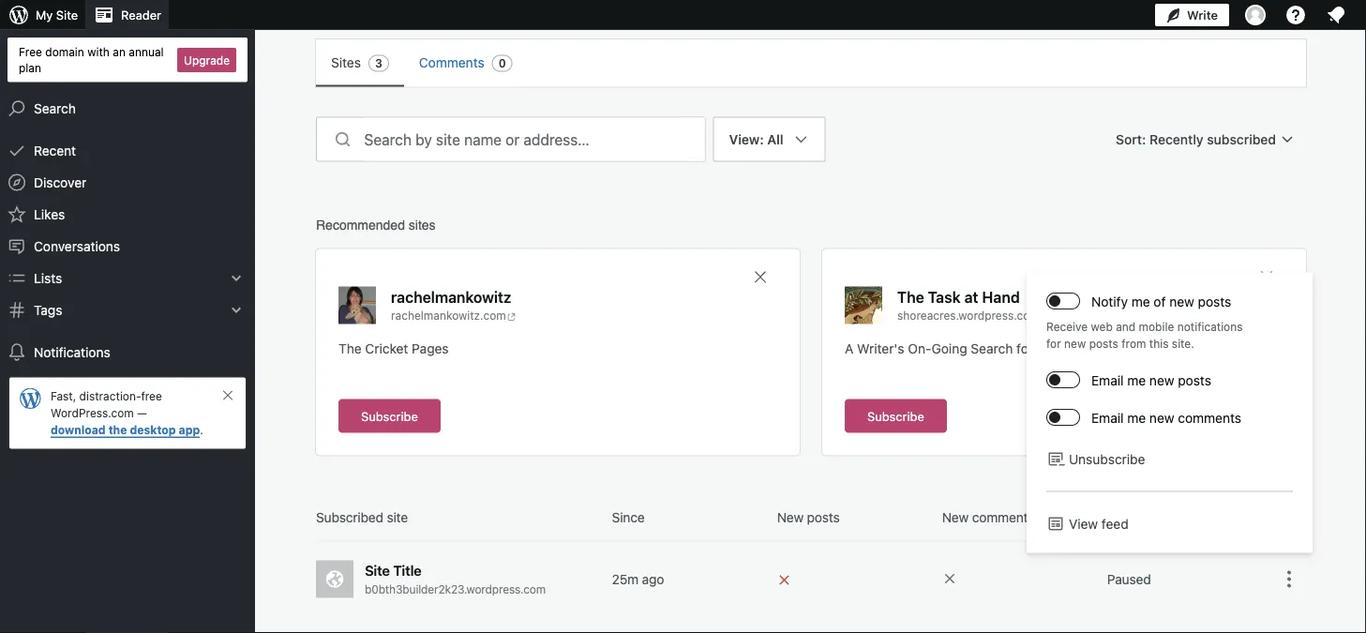 Task type: describe. For each thing, give the bounding box(es) containing it.
upgrade
[[184, 53, 230, 66]]

title
[[393, 562, 422, 579]]

3
[[375, 57, 382, 70]]

from
[[1122, 337, 1146, 350]]

keyboard_arrow_down image
[[227, 269, 246, 288]]

.
[[200, 424, 203, 437]]

0 vertical spatial the
[[1066, 340, 1086, 356]]

web
[[1091, 320, 1113, 333]]

reader link
[[85, 0, 169, 30]]

subscribed
[[1207, 131, 1276, 147]]

subscribe for rachelmankowitz
[[361, 409, 418, 423]]

search link
[[0, 92, 255, 124]]

new comments
[[942, 509, 1035, 525]]

notifications
[[1178, 320, 1243, 333]]

reader
[[121, 8, 161, 22]]

email for email me new posts
[[1092, 372, 1124, 388]]

1 horizontal spatial comments
[[1178, 410, 1242, 425]]

on-
[[908, 340, 932, 356]]

write
[[1187, 8, 1218, 22]]

and
[[1116, 320, 1136, 333]]

going
[[932, 340, 967, 356]]

view feed
[[1069, 516, 1129, 531]]

dismiss image
[[220, 388, 235, 403]]

site title link
[[365, 560, 605, 581]]

a writer's on-going search for just the right words
[[845, 340, 1164, 356]]

the for task
[[897, 288, 924, 306]]

my profile image
[[1245, 5, 1266, 25]]

free domain with an annual plan
[[19, 45, 164, 74]]

view: all button
[[713, 117, 826, 312]]

notify
[[1092, 294, 1128, 309]]

for for new
[[1047, 337, 1061, 350]]

2 row from the top
[[316, 618, 1306, 633]]

the for cricket
[[339, 340, 362, 356]]

new right of
[[1170, 294, 1195, 309]]

help image
[[1285, 4, 1307, 26]]

—
[[137, 407, 147, 420]]

recent
[[34, 143, 76, 158]]

view:
[[729, 131, 764, 147]]

site inside site title b0bth3builder2k23.wordpress.com
[[365, 562, 390, 579]]

site title cell
[[316, 560, 605, 598]]

annual
[[129, 45, 164, 58]]

25m
[[612, 571, 639, 587]]

since column header
[[612, 508, 770, 527]]

email frequency column header
[[1107, 508, 1265, 527]]

posts inside receive web and mobile notifications for new posts from this site.
[[1089, 337, 1119, 350]]

email me new posts
[[1092, 372, 1212, 388]]

dismiss this recommendation image
[[751, 268, 770, 287]]

rachelmankowitz
[[391, 288, 512, 306]]

hand
[[982, 288, 1020, 306]]

app
[[179, 424, 200, 437]]

sites
[[409, 217, 436, 232]]

new down this
[[1150, 372, 1175, 388]]

words
[[1125, 340, 1164, 356]]

sort: recently subscribed
[[1116, 131, 1276, 147]]

of
[[1154, 294, 1166, 309]]

0 vertical spatial site
[[56, 8, 78, 22]]

site title b0bth3builder2k23.wordpress.com
[[365, 562, 546, 596]]

b0bth3builder2k23.wordpress.com
[[365, 583, 546, 596]]

new inside receive web and mobile notifications for new posts from this site.
[[1065, 337, 1086, 350]]

lists
[[34, 270, 62, 286]]

subscribe button for the task at hand
[[845, 399, 947, 433]]

cricket
[[365, 340, 408, 356]]

Search search field
[[364, 118, 705, 161]]

manage your notifications image
[[1325, 4, 1348, 26]]

the inside fast, distraction-free wordpress.com — download the desktop app .
[[108, 424, 127, 437]]

0
[[499, 57, 506, 70]]

conversations link
[[0, 230, 255, 262]]

more information image
[[942, 571, 957, 586]]

likes link
[[0, 198, 255, 230]]

sort:
[[1116, 131, 1146, 147]]

subscribed site column header
[[316, 508, 605, 527]]

shoreacres.wordpress.com
[[897, 309, 1040, 322]]

more image
[[1278, 0, 1301, 5]]

comments inside column header
[[972, 509, 1035, 525]]

an
[[113, 45, 126, 58]]

conversations
[[34, 238, 120, 254]]

distraction-
[[79, 390, 141, 403]]

mobile
[[1139, 320, 1174, 333]]

menu containing sites
[[316, 39, 1306, 87]]

posts inside column header
[[807, 509, 840, 525]]

rachelmankowitz link
[[391, 287, 512, 307]]

paused
[[1107, 571, 1151, 587]]

subscribed site
[[316, 509, 408, 525]]

fast,
[[51, 390, 76, 403]]

desktop
[[130, 424, 176, 437]]

plan
[[19, 61, 41, 74]]

my site link
[[0, 0, 85, 30]]

the task at hand shoreacres.wordpress.com
[[897, 288, 1040, 322]]

paused cell
[[1107, 570, 1265, 588]]



Task type: vqa. For each thing, say whether or not it's contained in the screenshot.
img
no



Task type: locate. For each thing, give the bounding box(es) containing it.
0 vertical spatial row
[[316, 508, 1306, 542]]

for for just
[[1017, 340, 1034, 356]]

rachelmankowitz.com
[[391, 309, 506, 322]]

view feed link
[[1047, 514, 1293, 533]]

1 horizontal spatial the
[[897, 288, 924, 306]]

subscribe button for rachelmankowitz
[[339, 399, 441, 433]]

the down receive
[[1066, 340, 1086, 356]]

the left cricket in the left of the page
[[339, 340, 362, 356]]

for left just
[[1017, 340, 1034, 356]]

1 vertical spatial comments
[[972, 509, 1035, 525]]

1 subscribe button from the left
[[339, 399, 441, 433]]

me for comments
[[1128, 410, 1146, 425]]

1 vertical spatial email
[[1092, 410, 1124, 425]]

the inside the task at hand shoreacres.wordpress.com
[[897, 288, 924, 306]]

posts up notifications
[[1198, 294, 1232, 309]]

the left task
[[897, 288, 924, 306]]

b0bth3builder2k23.wordpress.com link
[[365, 581, 605, 598]]

email frequency
[[1107, 509, 1202, 525]]

1 horizontal spatial site
[[365, 562, 390, 579]]

0 horizontal spatial comments
[[972, 509, 1035, 525]]

menu
[[316, 39, 1306, 87]]

free
[[19, 45, 42, 58]]

dismiss this recommendation image
[[1258, 268, 1276, 287]]

0 horizontal spatial subscribe
[[361, 409, 418, 423]]

1 vertical spatial the
[[339, 340, 362, 356]]

the cricket pages
[[339, 340, 449, 356]]

since
[[612, 509, 645, 525]]

at
[[965, 288, 979, 306]]

0 horizontal spatial search
[[34, 100, 76, 116]]

for down receive
[[1047, 337, 1061, 350]]

comments left view
[[972, 509, 1035, 525]]

email me new comments
[[1092, 410, 1242, 425]]

for inside receive web and mobile notifications for new posts from this site.
[[1047, 337, 1061, 350]]

comments
[[1178, 410, 1242, 425], [972, 509, 1035, 525]]

shoreacres.wordpress.com link
[[897, 307, 1054, 324]]

notify me of new posts
[[1092, 294, 1232, 309]]

a
[[845, 340, 854, 356]]

2 new from the left
[[942, 509, 969, 525]]

discover link
[[0, 167, 255, 198]]

unsubscribe
[[1069, 451, 1146, 467]]

email for email me new comments
[[1092, 410, 1124, 425]]

writer's
[[857, 340, 905, 356]]

1 horizontal spatial the
[[1066, 340, 1086, 356]]

new
[[1170, 294, 1195, 309], [1065, 337, 1086, 350], [1150, 372, 1175, 388], [1150, 410, 1175, 425]]

25m ago
[[612, 571, 664, 587]]

1 vertical spatial site
[[365, 562, 390, 579]]

row
[[316, 508, 1306, 542], [316, 618, 1306, 633]]

new for new comments
[[942, 509, 969, 525]]

None search field
[[316, 117, 706, 162]]

sort: recently subscribed button
[[1109, 122, 1306, 156]]

posts up 'site title' row
[[807, 509, 840, 525]]

1 new from the left
[[777, 509, 804, 525]]

frequency
[[1143, 509, 1202, 525]]

me for posts
[[1128, 372, 1146, 388]]

upgrade button
[[177, 48, 236, 72]]

posts down web
[[1089, 337, 1119, 350]]

posts
[[1198, 294, 1232, 309], [1089, 337, 1119, 350], [1178, 372, 1212, 388], [807, 509, 840, 525]]

me
[[1132, 294, 1150, 309], [1128, 372, 1146, 388], [1128, 410, 1146, 425]]

pages
[[412, 340, 449, 356]]

0 vertical spatial comments
[[1178, 410, 1242, 425]]

view: all
[[729, 131, 784, 147]]

notifications link
[[0, 336, 255, 368]]

posts down "site."
[[1178, 372, 1212, 388]]

new posts
[[777, 509, 840, 525]]

0 horizontal spatial new
[[777, 509, 804, 525]]

site title row
[[316, 542, 1306, 618]]

email right view
[[1107, 509, 1139, 525]]

right
[[1090, 340, 1121, 356]]

comments
[[419, 55, 485, 70]]

new down the email me new posts
[[1150, 410, 1175, 425]]

tags link
[[0, 294, 255, 326]]

the task at hand link
[[897, 287, 1020, 307]]

search
[[34, 100, 76, 116], [971, 340, 1013, 356]]

me down words
[[1128, 372, 1146, 388]]

download
[[51, 424, 106, 437]]

recommended
[[316, 217, 405, 232]]

2 subscribe from the left
[[867, 409, 925, 423]]

task
[[928, 288, 961, 306]]

1 vertical spatial row
[[316, 618, 1306, 633]]

0 horizontal spatial site
[[56, 8, 78, 22]]

site.
[[1172, 337, 1195, 350]]

subscribe
[[361, 409, 418, 423], [867, 409, 925, 423]]

search down 'shoreacres.wordpress.com' link
[[971, 340, 1013, 356]]

subscribe button
[[339, 399, 441, 433], [845, 399, 947, 433]]

email down right
[[1092, 372, 1124, 388]]

0 vertical spatial search
[[34, 100, 76, 116]]

discover
[[34, 175, 86, 190]]

the down wordpress.com
[[108, 424, 127, 437]]

view
[[1069, 516, 1098, 531]]

1 vertical spatial search
[[971, 340, 1013, 356]]

subscribe button down cricket in the left of the page
[[339, 399, 441, 433]]

0 horizontal spatial subscribe button
[[339, 399, 441, 433]]

my
[[36, 8, 53, 22]]

1 horizontal spatial subscribe
[[867, 409, 925, 423]]

row containing subscribed site
[[316, 508, 1306, 542]]

new up more information icon
[[942, 509, 969, 525]]

1 horizontal spatial for
[[1047, 337, 1061, 350]]

0 vertical spatial the
[[897, 288, 924, 306]]

2 subscribe button from the left
[[845, 399, 947, 433]]

keyboard_arrow_down image
[[227, 301, 246, 319]]

me left of
[[1132, 294, 1150, 309]]

new for new posts
[[777, 509, 804, 525]]

0 horizontal spatial for
[[1017, 340, 1034, 356]]

site
[[56, 8, 78, 22], [365, 562, 390, 579]]

0 vertical spatial me
[[1132, 294, 1150, 309]]

1 vertical spatial me
[[1128, 372, 1146, 388]]

site title table
[[316, 508, 1306, 633]]

email up unsubscribe
[[1092, 410, 1124, 425]]

new down receive
[[1065, 337, 1086, 350]]

recommended sites
[[316, 217, 436, 232]]

0 vertical spatial email
[[1092, 372, 1124, 388]]

subscribe for the task at hand
[[867, 409, 925, 423]]

ago
[[642, 571, 664, 587]]

write link
[[1155, 0, 1229, 30]]

site right my
[[56, 8, 78, 22]]

email inside column header
[[1107, 509, 1139, 525]]

likes
[[34, 206, 65, 222]]

wordpress.com
[[51, 407, 134, 420]]

subscribe down writer's
[[867, 409, 925, 423]]

my site
[[36, 8, 78, 22]]

this
[[1150, 337, 1169, 350]]

email for email frequency
[[1107, 509, 1139, 525]]

domain
[[45, 45, 84, 58]]

sites
[[331, 55, 361, 70]]

me for new
[[1132, 294, 1150, 309]]

0 horizontal spatial the
[[108, 424, 127, 437]]

2 vertical spatial me
[[1128, 410, 1146, 425]]

email
[[1092, 372, 1124, 388], [1092, 410, 1124, 425], [1107, 509, 1139, 525]]

search inside search link
[[34, 100, 76, 116]]

2 vertical spatial email
[[1107, 509, 1139, 525]]

tags
[[34, 302, 62, 318]]

1 row from the top
[[316, 508, 1306, 542]]

site left title at the left bottom of page
[[365, 562, 390, 579]]

free
[[141, 390, 162, 403]]

1 subscribe from the left
[[361, 409, 418, 423]]

1 horizontal spatial new
[[942, 509, 969, 525]]

rachelmankowitz.com link
[[391, 307, 545, 324]]

new up 'site title' row
[[777, 509, 804, 525]]

all
[[767, 131, 784, 147]]

feed
[[1102, 516, 1129, 531]]

notifications
[[34, 344, 110, 360]]

recent link
[[0, 135, 255, 167]]

cell
[[777, 569, 935, 589]]

subscribe button down writer's
[[845, 399, 947, 433]]

just
[[1037, 340, 1063, 356]]

search up recent
[[34, 100, 76, 116]]

more actions image
[[1278, 568, 1301, 590]]

receive web and mobile notifications for new posts from this site.
[[1047, 320, 1243, 350]]

subscribe down cricket in the left of the page
[[361, 409, 418, 423]]

new
[[777, 509, 804, 525], [942, 509, 969, 525]]

with
[[87, 45, 110, 58]]

1 horizontal spatial search
[[971, 340, 1013, 356]]

new comments column header
[[942, 508, 1100, 527]]

recently
[[1150, 131, 1204, 147]]

1 vertical spatial the
[[108, 424, 127, 437]]

new posts column header
[[777, 508, 935, 527]]

0 horizontal spatial the
[[339, 340, 362, 356]]

unsubscribe button
[[1047, 450, 1293, 468]]

lists link
[[0, 262, 255, 294]]

1 horizontal spatial subscribe button
[[845, 399, 947, 433]]

comments up unsubscribe button
[[1178, 410, 1242, 425]]

me down the email me new posts
[[1128, 410, 1146, 425]]

receive
[[1047, 320, 1088, 333]]



